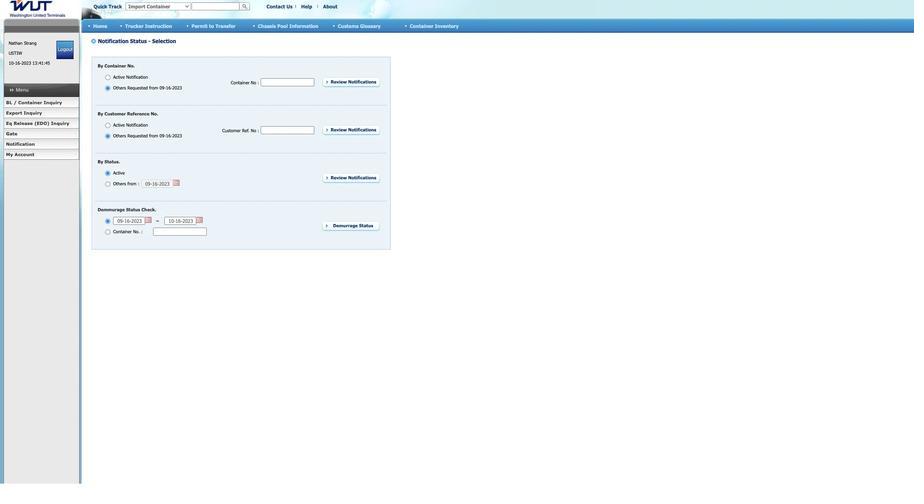 Task type: locate. For each thing, give the bounding box(es) containing it.
0 horizontal spatial container
[[18, 100, 42, 105]]

inquiry
[[44, 100, 62, 105], [24, 110, 42, 116], [51, 121, 69, 126]]

10-
[[9, 60, 15, 66]]

gate link
[[4, 129, 79, 139]]

my account
[[6, 152, 34, 157]]

help
[[301, 4, 312, 9]]

instruction
[[145, 23, 172, 29]]

bl / container inquiry
[[6, 100, 62, 105]]

contact us
[[267, 4, 293, 9]]

container up 'export inquiry'
[[18, 100, 42, 105]]

inquiry up "export inquiry" link
[[44, 100, 62, 105]]

inventory
[[435, 23, 459, 29]]

ustiw
[[9, 50, 22, 56]]

customs
[[338, 23, 359, 29]]

account
[[15, 152, 34, 157]]

pool
[[278, 23, 288, 29]]

container left inventory
[[410, 23, 434, 29]]

home
[[93, 23, 107, 29]]

container
[[410, 23, 434, 29], [18, 100, 42, 105]]

release
[[14, 121, 33, 126]]

inquiry inside bl / container inquiry link
[[44, 100, 62, 105]]

notification
[[6, 142, 35, 147]]

inquiry down bl / container inquiry
[[24, 110, 42, 116]]

inquiry inside eq release (edo) inquiry link
[[51, 121, 69, 126]]

1 vertical spatial inquiry
[[24, 110, 42, 116]]

strang
[[24, 40, 37, 46]]

export inquiry
[[6, 110, 42, 116]]

chassis
[[258, 23, 276, 29]]

nathan
[[9, 40, 23, 46]]

trucker
[[125, 23, 144, 29]]

trucker instruction
[[125, 23, 172, 29]]

eq
[[6, 121, 12, 126]]

my account link
[[4, 150, 79, 160]]

None text field
[[192, 2, 240, 10]]

inquiry right (edo)
[[51, 121, 69, 126]]

0 vertical spatial container
[[410, 23, 434, 29]]

eq release (edo) inquiry link
[[4, 118, 79, 129]]

chassis pool information
[[258, 23, 319, 29]]

0 vertical spatial inquiry
[[44, 100, 62, 105]]

10-16-2023 13:41:45
[[9, 60, 50, 66]]

bl
[[6, 100, 12, 105]]

glossary
[[360, 23, 381, 29]]

my
[[6, 152, 13, 157]]

2 vertical spatial inquiry
[[51, 121, 69, 126]]

about link
[[323, 4, 338, 9]]

help link
[[301, 4, 312, 9]]

export
[[6, 110, 22, 116]]



Task type: describe. For each thing, give the bounding box(es) containing it.
16-
[[15, 60, 21, 66]]

export inquiry link
[[4, 108, 79, 118]]

inquiry for (edo)
[[51, 121, 69, 126]]

(edo)
[[34, 121, 50, 126]]

to
[[209, 23, 214, 29]]

notification link
[[4, 139, 79, 150]]

permit to transfer
[[192, 23, 236, 29]]

container inventory
[[410, 23, 459, 29]]

about
[[323, 4, 338, 9]]

bl / container inquiry link
[[4, 98, 79, 108]]

information
[[289, 23, 319, 29]]

/
[[14, 100, 17, 105]]

transfer
[[216, 23, 236, 29]]

customs glossary
[[338, 23, 381, 29]]

track
[[109, 4, 122, 9]]

quick track
[[94, 4, 122, 9]]

gate
[[6, 131, 17, 136]]

eq release (edo) inquiry
[[6, 121, 69, 126]]

permit
[[192, 23, 208, 29]]

contact us link
[[267, 4, 293, 9]]

quick
[[94, 4, 107, 9]]

1 horizontal spatial container
[[410, 23, 434, 29]]

inquiry for container
[[44, 100, 62, 105]]

2023
[[21, 60, 31, 66]]

13:41:45
[[32, 60, 50, 66]]

contact
[[267, 4, 285, 9]]

inquiry inside "export inquiry" link
[[24, 110, 42, 116]]

nathan strang
[[9, 40, 37, 46]]

login image
[[57, 41, 74, 59]]

1 vertical spatial container
[[18, 100, 42, 105]]

us
[[287, 4, 293, 9]]



Task type: vqa. For each thing, say whether or not it's contained in the screenshot.
about link at the top left of page
yes



